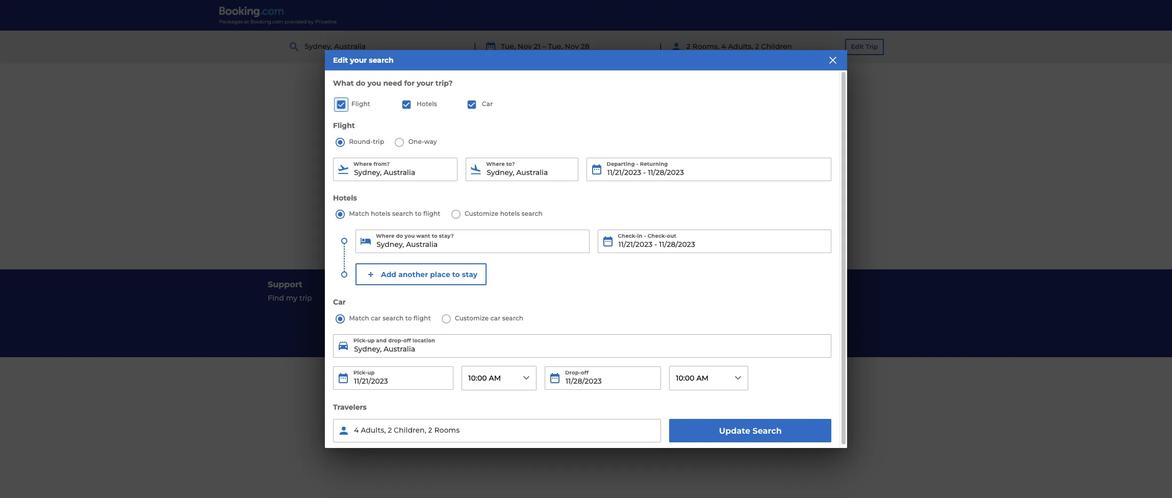 Task type: vqa. For each thing, say whether or not it's contained in the screenshot.
Update Search
yes



Task type: locate. For each thing, give the bounding box(es) containing it.
round-trip
[[348, 138, 384, 145]]

2 vertical spatial to
[[406, 314, 412, 322]]

1 vertical spatial customize
[[455, 314, 489, 322]]

sydney,
[[305, 42, 332, 51]]

match
[[349, 210, 369, 218], [349, 314, 369, 322]]

1 horizontal spatial trip
[[373, 138, 384, 145]]

flight
[[352, 100, 371, 108], [333, 121, 355, 130]]

hotels down "check"
[[501, 210, 520, 218]]

1 horizontal spatial tue,
[[548, 42, 563, 51]]

1 horizontal spatial car
[[482, 100, 493, 108]]

to down 'find my trip' link
[[406, 314, 412, 322]]

2 match from the top
[[349, 314, 369, 322]]

nov left '21'
[[518, 42, 532, 51]]

booking.com packages image
[[219, 6, 338, 24]]

your
[[350, 55, 367, 65], [417, 78, 434, 88], [674, 164, 698, 177], [512, 180, 528, 189], [634, 180, 651, 189]]

edit trip
[[852, 43, 879, 51]]

2 rooms, 4 adults, 2 children
[[687, 42, 793, 51]]

0 vertical spatial edit
[[852, 43, 864, 51]]

children,
[[394, 426, 427, 435]]

1 vertical spatial to
[[415, 210, 422, 218]]

car
[[482, 100, 493, 108], [333, 298, 346, 307]]

0 horizontal spatial tue,
[[501, 42, 516, 51]]

hotels for customize
[[501, 210, 520, 218]]

1 horizontal spatial edit
[[852, 43, 864, 51]]

tue, right –
[[548, 42, 563, 51]]

2 car from the left
[[491, 314, 501, 322]]

hotels
[[371, 210, 391, 218], [501, 210, 520, 218]]

adults, right rooms,
[[729, 42, 754, 51]]

0 vertical spatial match
[[349, 210, 369, 218]]

0 horizontal spatial hotels
[[371, 210, 391, 218]]

2 hotels from the left
[[501, 210, 520, 218]]

0 horizontal spatial 4
[[354, 426, 359, 435]]

4 adults, 2 children, 2 rooms button
[[333, 419, 662, 442]]

your up again. on the right top of page
[[674, 164, 698, 177]]

need
[[384, 78, 402, 88]]

1 match from the top
[[349, 210, 369, 218]]

1 vertical spatial edit
[[333, 55, 348, 65]]

1 nov from the left
[[518, 42, 532, 51]]

complete
[[621, 164, 671, 177]]

1 vertical spatial car
[[333, 298, 346, 307]]

1 | from the left
[[474, 42, 477, 51]]

search for match car search to flight
[[383, 314, 404, 322]]

we're sorry but we were unable to complete your search. tip: check your location and dates. then, try your search again.
[[434, 164, 739, 189]]

Pick-up and drop-off location text field
[[333, 334, 832, 358]]

4 inside button
[[354, 426, 359, 435]]

way
[[424, 138, 437, 145]]

1 hotels from the left
[[371, 210, 391, 218]]

1 vertical spatial 4
[[354, 426, 359, 435]]

Departing - Returning field
[[587, 158, 832, 181]]

search for customize hotels search
[[522, 210, 543, 218]]

one-
[[409, 138, 425, 145]]

try
[[623, 180, 633, 189]]

support find my trip
[[268, 280, 312, 303]]

rooms,
[[693, 42, 720, 51]]

edit left trip
[[852, 43, 864, 51]]

flight
[[424, 210, 441, 218], [414, 314, 431, 322]]

to
[[607, 164, 618, 177], [415, 210, 422, 218], [406, 314, 412, 322]]

flight down we're
[[424, 210, 441, 218]]

edit
[[852, 43, 864, 51], [333, 55, 348, 65]]

what do you need for your trip?
[[333, 78, 453, 88]]

0 vertical spatial flight
[[424, 210, 441, 218]]

one-way
[[407, 138, 437, 145]]

we
[[519, 164, 535, 177]]

2
[[687, 42, 691, 51], [756, 42, 760, 51], [388, 426, 392, 435], [429, 426, 433, 435]]

0 vertical spatial car
[[482, 100, 493, 108]]

4 down travelers
[[354, 426, 359, 435]]

2 nov from the left
[[565, 42, 579, 51]]

nov left the 28
[[565, 42, 579, 51]]

none field where do you want to stay?
[[356, 230, 590, 253]]

1 vertical spatial trip
[[300, 293, 312, 303]]

0 horizontal spatial car
[[333, 298, 346, 307]]

1 horizontal spatial |
[[660, 42, 662, 51]]

customize car search
[[455, 314, 524, 322]]

were
[[537, 164, 564, 177]]

match for car
[[349, 314, 369, 322]]

0 horizontal spatial |
[[474, 42, 477, 51]]

trip
[[373, 138, 384, 145], [300, 293, 312, 303]]

1 car from the left
[[371, 314, 381, 322]]

1 vertical spatial adults,
[[361, 426, 386, 435]]

1 horizontal spatial to
[[415, 210, 422, 218]]

1 vertical spatial match
[[349, 314, 369, 322]]

4
[[722, 42, 727, 51], [354, 426, 359, 435]]

to for car
[[406, 314, 412, 322]]

1 horizontal spatial hotels
[[417, 100, 437, 108]]

to down where from? text field
[[415, 210, 422, 218]]

trip up where from? text field
[[373, 138, 384, 145]]

hotels down where from? text field
[[371, 210, 391, 218]]

2 | from the left
[[660, 42, 662, 51]]

round-
[[349, 138, 373, 145]]

adults, down travelers
[[361, 426, 386, 435]]

adults,
[[729, 42, 754, 51], [361, 426, 386, 435]]

4 adults, 2 children, 2 rooms
[[354, 426, 460, 435]]

for
[[404, 78, 415, 88]]

1 horizontal spatial nov
[[565, 42, 579, 51]]

None field
[[333, 158, 458, 181], [466, 158, 579, 181], [356, 230, 590, 253], [333, 334, 832, 358]]

0 vertical spatial 4
[[722, 42, 727, 51]]

1 horizontal spatial car
[[491, 314, 501, 322]]

edit for edit your search
[[333, 55, 348, 65]]

0 horizontal spatial edit
[[333, 55, 348, 65]]

customize
[[465, 210, 499, 218], [455, 314, 489, 322]]

search
[[369, 55, 394, 65], [653, 180, 676, 189], [393, 210, 414, 218], [522, 210, 543, 218], [383, 314, 404, 322], [503, 314, 524, 322]]

tue, left '21'
[[501, 42, 516, 51]]

flight up round-
[[333, 121, 355, 130]]

0 horizontal spatial trip
[[300, 293, 312, 303]]

flight down 'find my trip' link
[[414, 314, 431, 322]]

hotels
[[417, 100, 437, 108], [333, 193, 357, 203]]

1 horizontal spatial hotels
[[501, 210, 520, 218]]

edit inside button
[[852, 43, 864, 51]]

0 horizontal spatial nov
[[518, 42, 532, 51]]

update search button
[[670, 419, 832, 442]]

0 vertical spatial hotels
[[417, 100, 437, 108]]

1 vertical spatial flight
[[414, 314, 431, 322]]

trip?
[[436, 78, 453, 88]]

adults, inside button
[[361, 426, 386, 435]]

2 horizontal spatial to
[[607, 164, 618, 177]]

support
[[268, 280, 303, 289]]

car
[[371, 314, 381, 322], [491, 314, 501, 322]]

to up then,
[[607, 164, 618, 177]]

trip right my
[[300, 293, 312, 303]]

none field where from?
[[333, 158, 458, 181]]

1 tue, from the left
[[501, 42, 516, 51]]

nov
[[518, 42, 532, 51], [565, 42, 579, 51]]

children
[[762, 42, 793, 51]]

2 left rooms
[[429, 426, 433, 435]]

|
[[474, 42, 477, 51], [660, 42, 662, 51]]

0 horizontal spatial to
[[406, 314, 412, 322]]

0 horizontal spatial adults,
[[361, 426, 386, 435]]

flight down do
[[352, 100, 371, 108]]

car for match
[[371, 314, 381, 322]]

tue,
[[501, 42, 516, 51], [548, 42, 563, 51]]

1 horizontal spatial 4
[[722, 42, 727, 51]]

0 vertical spatial to
[[607, 164, 618, 177]]

0 horizontal spatial car
[[371, 314, 381, 322]]

0 horizontal spatial hotels
[[333, 193, 357, 203]]

edit your search
[[333, 55, 394, 65]]

search for edit your search
[[369, 55, 394, 65]]

4 right rooms,
[[722, 42, 727, 51]]

2 left children,
[[388, 426, 392, 435]]

0 vertical spatial customize
[[465, 210, 499, 218]]

my
[[286, 293, 298, 303]]

| for tue, nov 21 – tue, nov 28
[[474, 42, 477, 51]]

edit down sydney, australia
[[333, 55, 348, 65]]

1 horizontal spatial adults,
[[729, 42, 754, 51]]



Task type: describe. For each thing, give the bounding box(es) containing it.
hotels for match
[[371, 210, 391, 218]]

2 tue, from the left
[[548, 42, 563, 51]]

rooms
[[435, 426, 460, 435]]

do
[[356, 78, 366, 88]]

but
[[497, 164, 516, 177]]

Where to? text field
[[466, 158, 579, 181]]

then,
[[601, 180, 621, 189]]

flight for hotels
[[424, 210, 441, 218]]

Pick-up field
[[333, 366, 454, 390]]

car for customize
[[491, 314, 501, 322]]

search.
[[701, 164, 739, 177]]

find my trip link
[[268, 291, 578, 305]]

to inside "we're sorry but we were unable to complete your search. tip: check your location and dates. then, try your search again."
[[607, 164, 618, 177]]

match for hotels
[[349, 210, 369, 218]]

tip:
[[473, 180, 485, 189]]

Drop-off field
[[545, 366, 662, 390]]

1 vertical spatial hotels
[[333, 193, 357, 203]]

match car search to flight
[[349, 314, 431, 322]]

edit for edit trip
[[852, 43, 864, 51]]

| for 2 rooms, 4 adults, 2 children
[[660, 42, 662, 51]]

Check-in - Check-out field
[[598, 230, 832, 253]]

sorry
[[467, 164, 494, 177]]

australia
[[334, 42, 366, 51]]

travelers
[[333, 403, 367, 412]]

Where from? text field
[[333, 158, 458, 181]]

match hotels search to flight
[[349, 210, 441, 218]]

none field where to?
[[466, 158, 579, 181]]

location
[[530, 180, 559, 189]]

28
[[581, 42, 590, 51]]

again.
[[678, 180, 700, 189]]

what
[[333, 78, 354, 88]]

search for match hotels search to flight
[[393, 210, 414, 218]]

and
[[561, 180, 575, 189]]

trip inside 'support find my trip'
[[300, 293, 312, 303]]

find
[[268, 293, 284, 303]]

edit trip button
[[846, 39, 885, 55]]

sydney, australia
[[305, 42, 366, 51]]

search inside "we're sorry but we were unable to complete your search. tip: check your location and dates. then, try your search again."
[[653, 180, 676, 189]]

you
[[368, 78, 381, 88]]

unable
[[567, 164, 604, 177]]

your right for
[[417, 78, 434, 88]]

0 vertical spatial adults,
[[729, 42, 754, 51]]

your down the we
[[512, 180, 528, 189]]

1 vertical spatial flight
[[333, 121, 355, 130]]

2 left rooms,
[[687, 42, 691, 51]]

2 left children on the top of page
[[756, 42, 760, 51]]

to for hotels
[[415, 210, 422, 218]]

update search
[[719, 426, 782, 436]]

dates.
[[577, 180, 599, 189]]

none field pick-up and drop-off location
[[333, 334, 832, 358]]

customize for hotels
[[465, 210, 499, 218]]

search
[[753, 426, 782, 436]]

check
[[487, 180, 510, 189]]

flight for car
[[414, 314, 431, 322]]

we're
[[434, 164, 464, 177]]

21
[[534, 42, 541, 51]]

0 vertical spatial flight
[[352, 100, 371, 108]]

customize hotels search
[[465, 210, 543, 218]]

your down complete
[[634, 180, 651, 189]]

trip
[[866, 43, 879, 51]]

tue, nov 21 – tue, nov 28
[[501, 42, 590, 51]]

Where do you want to stay? text field
[[356, 230, 590, 253]]

0 vertical spatial trip
[[373, 138, 384, 145]]

update
[[719, 426, 751, 436]]

search for customize car search
[[503, 314, 524, 322]]

your down the australia
[[350, 55, 367, 65]]

–
[[543, 42, 546, 51]]

customize for car
[[455, 314, 489, 322]]



